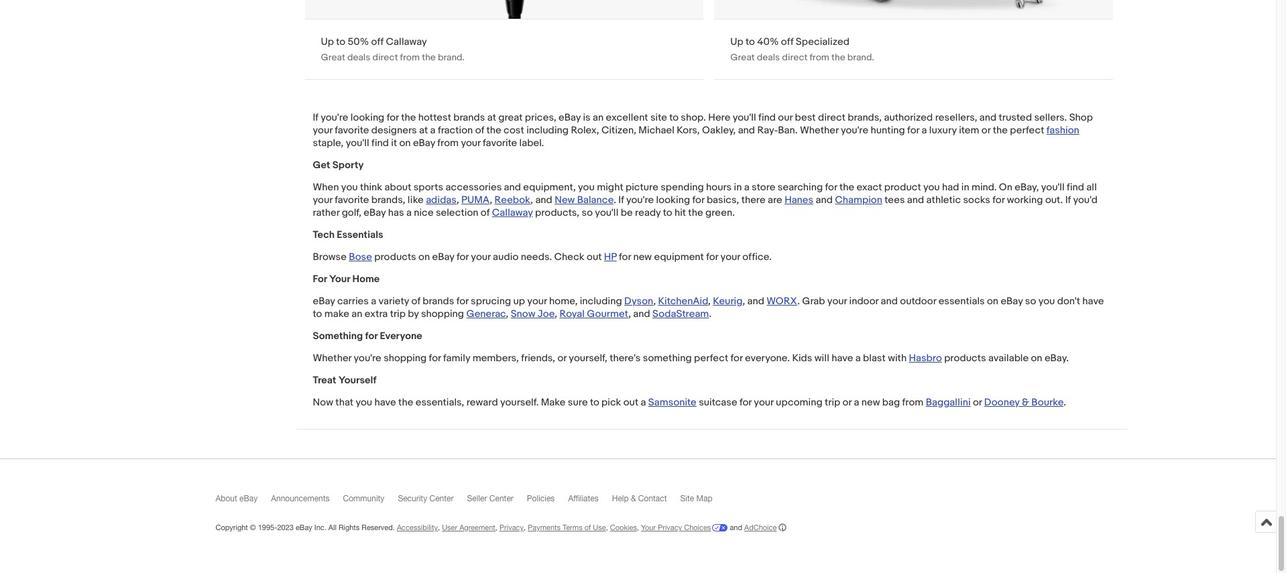 Task type: describe. For each thing, give the bounding box(es) containing it.
1 horizontal spatial at
[[487, 111, 496, 124]]

the inside up to 50% off callaway great deals direct from the brand.
[[422, 52, 436, 63]]

from inside up to 40% off specialized great deals direct from the brand.
[[810, 52, 830, 63]]

1 horizontal spatial if
[[619, 194, 624, 206]]

or right friends,
[[558, 352, 567, 365]]

tech
[[313, 229, 335, 241]]

1 vertical spatial whether
[[313, 352, 352, 365]]

dooney
[[984, 396, 1020, 409]]

if inside if you're looking for the hottest brands at great prices, ebay is an excellent site to shop. here you'll find our best direct brands, authorized resellers, and trusted sellers. shop your favorite designers at a fraction of the cost including rolex, citizen, michael kors, oakley, and ray-ban. whether you're hunting for a luxury item or the perfect
[[313, 111, 318, 124]]

hanes link
[[785, 194, 814, 206]]

great
[[498, 111, 523, 124]]

balance
[[577, 194, 614, 206]]

kitchenaid link
[[658, 295, 708, 308]]

essentials,
[[416, 396, 464, 409]]

a inside the tees and athletic socks for working out. if you'd rather golf, ebay has a nice selection of
[[406, 206, 412, 219]]

upcoming
[[776, 396, 823, 409]]

callaway products, so you'll be ready to hit the green.
[[492, 206, 735, 219]]

make
[[541, 396, 566, 409]]

brands inside if you're looking for the hottest brands at great prices, ebay is an excellent site to shop. here you'll find our best direct brands, authorized resellers, and trusted sellers. shop your favorite designers at a fraction of the cost including rolex, citizen, michael kors, oakley, and ray-ban. whether you're hunting for a luxury item or the perfect
[[454, 111, 485, 124]]

1 horizontal spatial trip
[[825, 396, 841, 409]]

a left fraction
[[430, 124, 436, 137]]

you inside the . grab your indoor and outdoor essentials on ebay so you don't have to make an extra trip by shopping
[[1039, 295, 1055, 308]]

1 horizontal spatial including
[[580, 295, 622, 308]]

excellent
[[606, 111, 648, 124]]

of inside if you're looking for the hottest brands at great prices, ebay is an excellent site to shop. here you'll find our best direct brands, authorized resellers, and trusted sellers. shop your favorite designers at a fraction of the cost including rolex, citizen, michael kors, oakley, and ray-ban. whether you're hunting for a luxury item or the perfect
[[475, 124, 484, 137]]

hasbro
[[909, 352, 942, 365]]

grab
[[802, 295, 825, 308]]

security
[[398, 494, 427, 504]]

rolex,
[[571, 124, 599, 137]]

the left hottest
[[401, 111, 416, 124]]

and right hanes link
[[816, 194, 833, 206]]

ebay left inc.
[[296, 524, 312, 532]]

an inside the . grab your indoor and outdoor essentials on ebay so you don't have to make an extra trip by shopping
[[352, 308, 362, 321]]

center for seller center
[[489, 494, 514, 504]]

payments terms of use link
[[528, 524, 606, 532]]

hit
[[675, 206, 686, 219]]

site map link
[[680, 494, 726, 510]]

now
[[313, 396, 333, 409]]

if inside the tees and athletic socks for working out. if you'd rather golf, ebay has a nice selection of
[[1066, 194, 1071, 206]]

your privacy choices link
[[641, 524, 728, 532]]

kitchenaid
[[658, 295, 708, 308]]

your inside the . grab your indoor and outdoor essentials on ebay so you don't have to make an extra trip by shopping
[[827, 295, 847, 308]]

on inside fashion staple, you'll find it on ebay from your favorite label.
[[399, 137, 411, 149]]

to inside up to 40% off specialized great deals direct from the brand.
[[746, 35, 755, 48]]

1 privacy from the left
[[500, 524, 524, 532]]

1 in from the left
[[734, 181, 742, 194]]

tech essentials
[[313, 229, 383, 241]]

check
[[554, 251, 585, 263]]

accessibility link
[[397, 524, 438, 532]]

your left audio
[[471, 251, 491, 263]]

champion
[[835, 194, 883, 206]]

you'll inside when you think about sports accessories and equipment, you might picture spending hours in a store searching for the exact product you had in mind. on ebay, you'll find all your favorite brands, like
[[1041, 181, 1065, 194]]

to inside the . grab your indoor and outdoor essentials on ebay so you don't have to make an extra trip by shopping
[[313, 308, 322, 321]]

with
[[888, 352, 907, 365]]

from inside up to 50% off callaway great deals direct from the brand.
[[400, 52, 420, 63]]

equipment,
[[523, 181, 576, 194]]

or left the bag
[[843, 396, 852, 409]]

bose link
[[349, 251, 372, 263]]

brands, inside when you think about sports accessories and equipment, you might picture spending hours in a store searching for the exact product you had in mind. on ebay, you'll find all your favorite brands, like
[[371, 194, 405, 206]]

generac
[[466, 308, 506, 321]]

keurig
[[713, 295, 743, 308]]

callaway inside up to 50% off callaway great deals direct from the brand.
[[386, 35, 427, 48]]

and right item
[[980, 111, 997, 124]]

yourself,
[[569, 352, 607, 365]]

members,
[[473, 352, 519, 365]]

for left audio
[[457, 251, 469, 263]]

when
[[313, 181, 339, 194]]

sellers.
[[1034, 111, 1067, 124]]

copyright
[[216, 524, 248, 532]]

a left "blast"
[[856, 352, 861, 365]]

if you're looking for the hottest brands at great prices, ebay is an excellent site to shop. here you'll find our best direct brands, authorized resellers, and trusted sellers. shop your favorite designers at a fraction of the cost including rolex, citizen, michael kors, oakley, and ray-ban. whether you're hunting for a luxury item or the perfect
[[313, 111, 1093, 137]]

and right gourmet
[[633, 308, 650, 321]]

for down extra
[[365, 330, 378, 343]]

your right up
[[527, 295, 547, 308]]

hottest
[[418, 111, 451, 124]]

you left the had
[[923, 181, 940, 194]]

affiliates link
[[568, 494, 612, 510]]

fashion link
[[1047, 124, 1080, 137]]

sodastream link
[[653, 308, 709, 321]]

ebay inside if you're looking for the hottest brands at great prices, ebay is an excellent site to shop. here you'll find our best direct brands, authorized resellers, and trusted sellers. shop your favorite designers at a fraction of the cost including rolex, citizen, michael kors, oakley, and ray-ban. whether you're hunting for a luxury item or the perfect
[[559, 111, 581, 124]]

cookies link
[[610, 524, 637, 532]]

a left 'luxury'
[[922, 124, 927, 137]]

for right hit
[[692, 194, 705, 206]]

new balance link
[[555, 194, 614, 206]]

browse bose products on ebay for your audio needs. check out hp for new equipment for your office.
[[313, 251, 772, 263]]

1995-
[[258, 524, 277, 532]]

1 vertical spatial have
[[832, 352, 853, 365]]

specialized
[[796, 35, 850, 48]]

payments
[[528, 524, 561, 532]]

to inside up to 50% off callaway great deals direct from the brand.
[[336, 35, 345, 48]]

friends,
[[521, 352, 555, 365]]

rather
[[313, 206, 340, 219]]

fashion
[[1047, 124, 1080, 137]]

selection
[[436, 206, 479, 219]]

have inside the . grab your indoor and outdoor essentials on ebay so you don't have to make an extra trip by shopping
[[1083, 295, 1104, 308]]

for up it
[[387, 111, 399, 124]]

hanes
[[785, 194, 814, 206]]

you'll left be
[[595, 206, 619, 219]]

out.
[[1046, 194, 1063, 206]]

0 vertical spatial new
[[633, 251, 652, 263]]

on down nice
[[419, 251, 430, 263]]

and left the worx at the right of the page
[[748, 295, 765, 308]]

here
[[708, 111, 731, 124]]

or left dooney at right
[[973, 396, 982, 409]]

samsonite link
[[648, 396, 697, 409]]

treat
[[313, 374, 336, 387]]

and left new
[[535, 194, 552, 206]]

. left keurig link
[[709, 308, 712, 321]]

. down ebay.
[[1064, 396, 1066, 409]]

searching
[[778, 181, 823, 194]]

off for 40%
[[781, 35, 794, 48]]

working
[[1007, 194, 1043, 206]]

staple,
[[313, 137, 344, 149]]

affiliates
[[568, 494, 599, 504]]

about
[[385, 181, 411, 194]]

kids
[[792, 352, 812, 365]]

for inside the tees and athletic socks for working out. if you'd rather golf, ebay has a nice selection of
[[993, 194, 1005, 206]]

adchoice link
[[744, 524, 787, 532]]

1 vertical spatial looking
[[656, 194, 690, 206]]

direct for callaway
[[372, 52, 398, 63]]

indoor
[[849, 295, 879, 308]]

brand. for up to 50% off callaway
[[438, 52, 465, 63]]

1 horizontal spatial new
[[862, 396, 880, 409]]

for right 'hp' link
[[619, 251, 631, 263]]

find inside if you're looking for the hottest brands at great prices, ebay is an excellent site to shop. here you'll find our best direct brands, authorized resellers, and trusted sellers. shop your favorite designers at a fraction of the cost including rolex, citizen, michael kors, oakley, and ray-ban. whether you're hunting for a luxury item or the perfect
[[759, 111, 776, 124]]

for your home
[[313, 273, 380, 286]]

joe
[[538, 308, 555, 321]]

ebay down selection
[[432, 251, 454, 263]]

ebay down for
[[313, 295, 335, 308]]

and adchoice
[[728, 524, 777, 532]]

map
[[697, 494, 713, 504]]

1 vertical spatial brands
[[423, 295, 454, 308]]

products,
[[535, 206, 580, 219]]

baggallini link
[[926, 396, 971, 409]]

ebay.
[[1045, 352, 1069, 365]]

get sporty
[[313, 159, 364, 172]]

best
[[795, 111, 816, 124]]

fraction
[[438, 124, 473, 137]]

up for up to 40% off specialized
[[731, 35, 744, 48]]

a left variety
[[371, 295, 376, 308]]

and left ray-
[[738, 124, 755, 137]]

and inside when you think about sports accessories and equipment, you might picture spending hours in a store searching for the exact product you had in mind. on ebay, you'll find all your favorite brands, like
[[504, 181, 521, 194]]

center for security center
[[430, 494, 454, 504]]

for left family
[[429, 352, 441, 365]]

something
[[643, 352, 692, 365]]

1 vertical spatial callaway
[[492, 206, 533, 219]]

deals for 50%
[[347, 52, 370, 63]]

announcements link
[[271, 494, 343, 510]]

new
[[555, 194, 575, 206]]

the right hit
[[688, 206, 703, 219]]

reebok link
[[495, 194, 531, 206]]

hours
[[706, 181, 732, 194]]

about ebay link
[[216, 494, 271, 510]]

and left the adchoice
[[730, 524, 742, 532]]

your left office.
[[721, 251, 740, 263]]

royal gourmet link
[[560, 308, 629, 321]]

a inside when you think about sports accessories and equipment, you might picture spending hours in a store searching for the exact product you had in mind. on ebay, you'll find all your favorite brands, like
[[744, 181, 750, 194]]

your inside if you're looking for the hottest brands at great prices, ebay is an excellent site to shop. here you'll find our best direct brands, authorized resellers, and trusted sellers. shop your favorite designers at a fraction of the cost including rolex, citizen, michael kors, oakley, and ray-ban. whether you're hunting for a luxury item or the perfect
[[313, 124, 333, 137]]

2 in from the left
[[962, 181, 970, 194]]

of inside the tees and athletic socks for working out. if you'd rather golf, ebay has a nice selection of
[[481, 206, 490, 219]]

snow
[[511, 308, 536, 321]]

find inside when you think about sports accessories and equipment, you might picture spending hours in a store searching for the exact product you had in mind. on ebay, you'll find all your favorite brands, like
[[1067, 181, 1084, 194]]

gourmet
[[587, 308, 629, 321]]

& inside main content
[[1022, 396, 1029, 409]]



Task type: vqa. For each thing, say whether or not it's contained in the screenshot.
Everyone in the bottom of the page
yes



Task type: locate. For each thing, give the bounding box(es) containing it.
announcements
[[271, 494, 330, 504]]

you left think at the top left
[[341, 181, 358, 194]]

your inside fashion staple, you'll find it on ebay from your favorite label.
[[461, 137, 481, 149]]

1 horizontal spatial so
[[1025, 295, 1036, 308]]

the up hottest
[[422, 52, 436, 63]]

great for up to 40% off specialized
[[731, 52, 755, 63]]

0 vertical spatial including
[[527, 124, 569, 137]]

reward
[[467, 396, 498, 409]]

main content containing up to 50% off callaway
[[138, 0, 1138, 443]]

2 vertical spatial find
[[1067, 181, 1084, 194]]

an right is at the left of page
[[593, 111, 604, 124]]

0 horizontal spatial center
[[430, 494, 454, 504]]

1 center from the left
[[430, 494, 454, 504]]

0 horizontal spatial deals
[[347, 52, 370, 63]]

extra
[[365, 308, 388, 321]]

. left grab
[[798, 295, 800, 308]]

1 vertical spatial &
[[631, 494, 636, 504]]

up for up to 50% off callaway
[[321, 35, 334, 48]]

products right hasbro link
[[944, 352, 986, 365]]

for left everyone.
[[731, 352, 743, 365]]

trip right upcoming
[[825, 396, 841, 409]]

. grab your indoor and outdoor essentials on ebay so you don't have to make an extra trip by shopping
[[313, 295, 1104, 321]]

0 horizontal spatial find
[[372, 137, 389, 149]]

for left sprucing
[[457, 295, 469, 308]]

keurig link
[[713, 295, 743, 308]]

brand. inside up to 40% off specialized great deals direct from the brand.
[[848, 52, 874, 63]]

so inside the . grab your indoor and outdoor essentials on ebay so you don't have to make an extra trip by shopping
[[1025, 295, 1036, 308]]

a left the store
[[744, 181, 750, 194]]

favorite down great
[[483, 137, 517, 149]]

whether down something at the bottom left
[[313, 352, 352, 365]]

0 vertical spatial trip
[[390, 308, 406, 321]]

on left ebay.
[[1031, 352, 1043, 365]]

security center
[[398, 494, 454, 504]]

1 vertical spatial your
[[641, 524, 656, 532]]

your left upcoming
[[754, 396, 774, 409]]

direct inside up to 50% off callaway great deals direct from the brand.
[[372, 52, 398, 63]]

perfect left fashion 'link'
[[1010, 124, 1045, 137]]

about ebay
[[216, 494, 258, 504]]

0 horizontal spatial your
[[329, 273, 350, 286]]

callaway
[[386, 35, 427, 48], [492, 206, 533, 219]]

0 horizontal spatial an
[[352, 308, 362, 321]]

deals down 50% on the top left of page
[[347, 52, 370, 63]]

deals down 40%
[[757, 52, 780, 63]]

ray-
[[757, 124, 778, 137]]

you'd
[[1073, 194, 1098, 206]]

to right site
[[669, 111, 679, 124]]

0 horizontal spatial if
[[313, 111, 318, 124]]

1 horizontal spatial in
[[962, 181, 970, 194]]

. inside the . grab your indoor and outdoor essentials on ebay so you don't have to make an extra trip by shopping
[[798, 295, 800, 308]]

designers
[[371, 124, 417, 137]]

1 vertical spatial including
[[580, 295, 622, 308]]

1 vertical spatial perfect
[[694, 352, 728, 365]]

2 horizontal spatial if
[[1066, 194, 1071, 206]]

make
[[324, 308, 349, 321]]

up
[[513, 295, 525, 308]]

off inside up to 50% off callaway great deals direct from the brand.
[[371, 35, 384, 48]]

you'll right here
[[733, 111, 756, 124]]

home,
[[549, 295, 578, 308]]

& right the help
[[631, 494, 636, 504]]

copyright © 1995-2023 ebay inc. all rights reserved. accessibility , user agreement , privacy , payments terms of use , cookies , your privacy choices
[[216, 524, 711, 532]]

whether right ban.
[[800, 124, 839, 137]]

favorite inside when you think about sports accessories and equipment, you might picture spending hours in a store searching for the exact product you had in mind. on ebay, you'll find all your favorite brands, like
[[335, 194, 369, 206]]

of right variety
[[411, 295, 420, 308]]

something for everyone
[[313, 330, 422, 343]]

ebay right essentials
[[1001, 295, 1023, 308]]

center
[[430, 494, 454, 504], [489, 494, 514, 504]]

up inside up to 50% off callaway great deals direct from the brand.
[[321, 35, 334, 48]]

1 horizontal spatial direct
[[782, 52, 808, 63]]

policies link
[[527, 494, 568, 510]]

0 vertical spatial brands,
[[848, 111, 882, 124]]

might
[[597, 181, 624, 194]]

label.
[[519, 137, 544, 149]]

from right the bag
[[902, 396, 924, 409]]

1 horizontal spatial deals
[[757, 52, 780, 63]]

including right home,
[[580, 295, 622, 308]]

favorite for ,
[[335, 194, 369, 206]]

for right "hunting"
[[907, 124, 920, 137]]

1 vertical spatial so
[[1025, 295, 1036, 308]]

0 vertical spatial callaway
[[386, 35, 427, 48]]

0 vertical spatial your
[[329, 273, 350, 286]]

up left 50% on the top left of page
[[321, 35, 334, 48]]

ebay right about
[[239, 494, 258, 504]]

None text field
[[305, 0, 704, 79], [715, 0, 1113, 79], [305, 0, 704, 79], [715, 0, 1113, 79]]

the inside up to 40% off specialized great deals direct from the brand.
[[832, 52, 846, 63]]

find left it
[[372, 137, 389, 149]]

if right out. on the top right of the page
[[1066, 194, 1071, 206]]

find left our at right
[[759, 111, 776, 124]]

policies
[[527, 494, 555, 504]]

products right bose 'link'
[[374, 251, 416, 263]]

deals inside up to 50% off callaway great deals direct from the brand.
[[347, 52, 370, 63]]

for right suitcase
[[740, 396, 752, 409]]

,
[[457, 194, 459, 206], [490, 194, 492, 206], [531, 194, 533, 206], [654, 295, 656, 308], [708, 295, 711, 308], [743, 295, 745, 308], [506, 308, 509, 321], [555, 308, 557, 321], [629, 308, 631, 321], [438, 524, 440, 532], [496, 524, 498, 532], [524, 524, 526, 532], [606, 524, 608, 532], [637, 524, 639, 532]]

in right the had
[[962, 181, 970, 194]]

great inside up to 50% off callaway great deals direct from the brand.
[[321, 52, 345, 63]]

0 vertical spatial perfect
[[1010, 124, 1045, 137]]

0 vertical spatial shopping
[[421, 308, 464, 321]]

1 horizontal spatial whether
[[800, 124, 839, 137]]

and inside the tees and athletic socks for working out. if you'd rather golf, ebay has a nice selection of
[[907, 194, 924, 206]]

has
[[388, 206, 404, 219]]

in right hours
[[734, 181, 742, 194]]

off for 50%
[[371, 35, 384, 48]]

socks
[[963, 194, 991, 206]]

from down specialized
[[810, 52, 830, 63]]

tees and athletic socks for working out. if you'd rather golf, ebay has a nice selection of
[[313, 194, 1098, 219]]

use
[[593, 524, 606, 532]]

up to 50% off callaway great deals direct from the brand.
[[321, 35, 465, 63]]

1 horizontal spatial off
[[781, 35, 794, 48]]

of right fraction
[[475, 124, 484, 137]]

find inside fashion staple, you'll find it on ebay from your favorite label.
[[372, 137, 389, 149]]

cookies
[[610, 524, 637, 532]]

or right item
[[982, 124, 991, 137]]

great
[[321, 52, 345, 63], [731, 52, 755, 63]]

the left essentials, in the bottom of the page
[[398, 396, 413, 409]]

you'll inside fashion staple, you'll find it on ebay from your favorite label.
[[346, 137, 369, 149]]

shopping inside the . grab your indoor and outdoor essentials on ebay so you don't have to make an extra trip by shopping
[[421, 308, 464, 321]]

1 vertical spatial trip
[[825, 396, 841, 409]]

pick
[[602, 396, 621, 409]]

an inside if you're looking for the hottest brands at great prices, ebay is an excellent site to shop. here you'll find our best direct brands, authorized resellers, and trusted sellers. shop your favorite designers at a fraction of the cost including rolex, citizen, michael kors, oakley, and ray-ban. whether you're hunting for a luxury item or the perfect
[[593, 111, 604, 124]]

tees
[[885, 194, 905, 206]]

0 horizontal spatial so
[[582, 206, 593, 219]]

whether inside if you're looking for the hottest brands at great prices, ebay is an excellent site to shop. here you'll find our best direct brands, authorized resellers, and trusted sellers. shop your favorite designers at a fraction of the cost including rolex, citizen, michael kors, oakley, and ray-ban. whether you're hunting for a luxury item or the perfect
[[800, 124, 839, 137]]

ebay,
[[1015, 181, 1039, 194]]

suitcase
[[699, 396, 737, 409]]

for inside when you think about sports accessories and equipment, you might picture spending hours in a store searching for the exact product you had in mind. on ebay, you'll find all your favorite brands, like
[[825, 181, 837, 194]]

0 horizontal spatial brand.
[[438, 52, 465, 63]]

1 vertical spatial find
[[372, 137, 389, 149]]

so right new
[[582, 206, 593, 219]]

the right item
[[993, 124, 1008, 137]]

an left extra
[[352, 308, 362, 321]]

callaway right 50% on the top left of page
[[386, 35, 427, 48]]

brands right by at the bottom
[[423, 295, 454, 308]]

2 up from the left
[[731, 35, 744, 48]]

trusted
[[999, 111, 1032, 124]]

looking inside if you're looking for the hottest brands at great prices, ebay is an excellent site to shop. here you'll find our best direct brands, authorized resellers, and trusted sellers. shop your favorite designers at a fraction of the cost including rolex, citizen, michael kors, oakley, and ray-ban. whether you're hunting for a luxury item or the perfect
[[351, 111, 385, 124]]

0 vertical spatial have
[[1083, 295, 1104, 308]]

to left 50% on the top left of page
[[336, 35, 345, 48]]

1 horizontal spatial privacy
[[658, 524, 682, 532]]

direct inside up to 40% off specialized great deals direct from the brand.
[[782, 52, 808, 63]]

on right essentials
[[987, 295, 999, 308]]

1 horizontal spatial callaway
[[492, 206, 533, 219]]

you'll up sporty
[[346, 137, 369, 149]]

treat yourself
[[313, 374, 377, 387]]

0 horizontal spatial up
[[321, 35, 334, 48]]

1 great from the left
[[321, 52, 345, 63]]

brand. up hottest
[[438, 52, 465, 63]]

perfect inside if you're looking for the hottest brands at great prices, ebay is an excellent site to shop. here you'll find our best direct brands, authorized resellers, and trusted sellers. shop your favorite designers at a fraction of the cost including rolex, citizen, michael kors, oakley, and ray-ban. whether you're hunting for a luxury item or the perfect
[[1010, 124, 1045, 137]]

brands, left authorized
[[848, 111, 882, 124]]

favorite for staple, you'll find it on ebay from your favorite label.
[[335, 124, 369, 137]]

1 horizontal spatial great
[[731, 52, 755, 63]]

your inside when you think about sports accessories and equipment, you might picture spending hours in a store searching for the exact product you had in mind. on ebay, you'll find all your favorite brands, like
[[313, 194, 333, 206]]

or inside if you're looking for the hottest brands at great prices, ebay is an excellent site to shop. here you'll find our best direct brands, authorized resellers, and trusted sellers. shop your favorite designers at a fraction of the cost including rolex, citizen, michael kors, oakley, and ray-ban. whether you're hunting for a luxury item or the perfect
[[982, 124, 991, 137]]

generac , snow joe , royal gourmet , and sodastream .
[[466, 308, 712, 321]]

1 brand. from the left
[[438, 52, 465, 63]]

whether you're shopping for family members, friends, or yourself, there's something perfect for everyone. kids will have a blast with hasbro products available on ebay.
[[313, 352, 1069, 365]]

by
[[408, 308, 419, 321]]

out right pick
[[624, 396, 639, 409]]

product
[[884, 181, 921, 194]]

seller center link
[[467, 494, 527, 510]]

brand. inside up to 50% off callaway great deals direct from the brand.
[[438, 52, 465, 63]]

you right that on the bottom left
[[356, 396, 372, 409]]

available
[[989, 352, 1029, 365]]

1 vertical spatial shopping
[[384, 352, 427, 365]]

and
[[980, 111, 997, 124], [738, 124, 755, 137], [504, 181, 521, 194], [535, 194, 552, 206], [816, 194, 833, 206], [907, 194, 924, 206], [748, 295, 765, 308], [881, 295, 898, 308], [633, 308, 650, 321], [730, 524, 742, 532]]

for right socks
[[993, 194, 1005, 206]]

great for up to 50% off callaway
[[321, 52, 345, 63]]

on inside the . grab your indoor and outdoor essentials on ebay so you don't have to make an extra trip by shopping
[[987, 295, 999, 308]]

champion link
[[835, 194, 883, 206]]

the inside when you think about sports accessories and equipment, you might picture spending hours in a store searching for the exact product you had in mind. on ebay, you'll find all your favorite brands, like
[[840, 181, 855, 194]]

1 horizontal spatial looking
[[656, 194, 690, 206]]

the left cost
[[487, 124, 501, 137]]

get
[[313, 159, 330, 172]]

0 horizontal spatial at
[[419, 124, 428, 137]]

out left 'hp' link
[[587, 251, 602, 263]]

0 vertical spatial &
[[1022, 396, 1029, 409]]

help
[[612, 494, 629, 504]]

for
[[313, 273, 327, 286]]

1 horizontal spatial out
[[624, 396, 639, 409]]

site
[[680, 494, 694, 504]]

trip inside the . grab your indoor and outdoor essentials on ebay so you don't have to make an extra trip by shopping
[[390, 308, 406, 321]]

0 horizontal spatial privacy
[[500, 524, 524, 532]]

ebay left has
[[364, 206, 386, 219]]

0 horizontal spatial direct
[[372, 52, 398, 63]]

worx
[[767, 295, 798, 308]]

and right the tees
[[907, 194, 924, 206]]

0 horizontal spatial perfect
[[694, 352, 728, 365]]

0 horizontal spatial out
[[587, 251, 602, 263]]

ebay inside fashion staple, you'll find it on ebay from your favorite label.
[[413, 137, 435, 149]]

have down "yourself"
[[375, 396, 396, 409]]

dooney & bourke link
[[984, 396, 1064, 409]]

something
[[313, 330, 363, 343]]

1 horizontal spatial center
[[489, 494, 514, 504]]

0 vertical spatial an
[[593, 111, 604, 124]]

great inside up to 40% off specialized great deals direct from the brand.
[[731, 52, 755, 63]]

1 up from the left
[[321, 35, 334, 48]]

to left hit
[[663, 206, 672, 219]]

from inside fashion staple, you'll find it on ebay from your favorite label.
[[437, 137, 459, 149]]

ebay left is at the left of page
[[559, 111, 581, 124]]

0 horizontal spatial brands,
[[371, 194, 405, 206]]

2 great from the left
[[731, 52, 755, 63]]

main content
[[138, 0, 1138, 443]]

browse
[[313, 251, 347, 263]]

the left exact
[[840, 181, 855, 194]]

0 vertical spatial out
[[587, 251, 602, 263]]

2 deals from the left
[[757, 52, 780, 63]]

0 horizontal spatial great
[[321, 52, 345, 63]]

1 deals from the left
[[347, 52, 370, 63]]

1 vertical spatial brands,
[[371, 194, 405, 206]]

our
[[778, 111, 793, 124]]

shopping down everyone
[[384, 352, 427, 365]]

callaway right puma link
[[492, 206, 533, 219]]

adidas
[[426, 194, 457, 206]]

0 horizontal spatial products
[[374, 251, 416, 263]]

ebay inside the . grab your indoor and outdoor essentials on ebay so you don't have to make an extra trip by shopping
[[1001, 295, 1023, 308]]

0 vertical spatial so
[[582, 206, 593, 219]]

off inside up to 40% off specialized great deals direct from the brand.
[[781, 35, 794, 48]]

ebay carries a variety of brands for sprucing up your home, including dyson , kitchenaid , keurig , and worx
[[313, 295, 798, 308]]

ebay
[[559, 111, 581, 124], [413, 137, 435, 149], [364, 206, 386, 219], [432, 251, 454, 263], [313, 295, 335, 308], [1001, 295, 1023, 308], [239, 494, 258, 504], [296, 524, 312, 532]]

2 horizontal spatial have
[[1083, 295, 1104, 308]]

prices,
[[525, 111, 556, 124]]

1 off from the left
[[371, 35, 384, 48]]

accessibility
[[397, 524, 438, 532]]

1 vertical spatial out
[[624, 396, 639, 409]]

a right has
[[406, 206, 412, 219]]

a left the bag
[[854, 396, 859, 409]]

or
[[982, 124, 991, 137], [558, 352, 567, 365], [843, 396, 852, 409], [973, 396, 982, 409]]

. left be
[[614, 194, 616, 206]]

2 horizontal spatial direct
[[818, 111, 846, 124]]

0 horizontal spatial callaway
[[386, 35, 427, 48]]

0 horizontal spatial looking
[[351, 111, 385, 124]]

new
[[633, 251, 652, 263], [862, 396, 880, 409]]

equipment
[[654, 251, 704, 263]]

off right 50% on the top left of page
[[371, 35, 384, 48]]

1 horizontal spatial an
[[593, 111, 604, 124]]

you'll inside if you're looking for the hottest brands at great prices, ebay is an excellent site to shop. here you'll find our best direct brands, authorized resellers, and trusted sellers. shop your favorite designers at a fraction of the cost including rolex, citizen, michael kors, oakley, and ray-ban. whether you're hunting for a luxury item or the perfect
[[733, 111, 756, 124]]

1 vertical spatial products
[[944, 352, 986, 365]]

ebay down hottest
[[413, 137, 435, 149]]

0 horizontal spatial trip
[[390, 308, 406, 321]]

and up callaway link
[[504, 181, 521, 194]]

kors,
[[677, 124, 700, 137]]

brand. for up to 40% off specialized
[[848, 52, 874, 63]]

puma link
[[461, 194, 490, 206]]

products
[[374, 251, 416, 263], [944, 352, 986, 365]]

0 horizontal spatial &
[[631, 494, 636, 504]]

bourke
[[1032, 396, 1064, 409]]

0 vertical spatial brands
[[454, 111, 485, 124]]

for right equipment
[[706, 251, 718, 263]]

for right searching
[[825, 181, 837, 194]]

0 horizontal spatial whether
[[313, 352, 352, 365]]

0 horizontal spatial new
[[633, 251, 652, 263]]

1 horizontal spatial &
[[1022, 396, 1029, 409]]

2 vertical spatial have
[[375, 396, 396, 409]]

up to 40% off specialized great deals direct from the brand.
[[731, 35, 874, 63]]

1 horizontal spatial brands,
[[848, 111, 882, 124]]

1 horizontal spatial have
[[832, 352, 853, 365]]

brands right hottest
[[454, 111, 485, 124]]

adidas link
[[426, 194, 457, 206]]

including right cost
[[527, 124, 569, 137]]

1 horizontal spatial perfect
[[1010, 124, 1045, 137]]

essentials
[[337, 229, 383, 241]]

user agreement link
[[442, 524, 496, 532]]

brands, inside if you're looking for the hottest brands at great prices, ebay is an excellent site to shop. here you'll find our best direct brands, authorized resellers, and trusted sellers. shop your favorite designers at a fraction of the cost including rolex, citizen, michael kors, oakley, and ray-ban. whether you're hunting for a luxury item or the perfect
[[848, 111, 882, 124]]

50%
[[348, 35, 369, 48]]

1 horizontal spatial your
[[641, 524, 656, 532]]

1 horizontal spatial products
[[944, 352, 986, 365]]

of left callaway link
[[481, 206, 490, 219]]

bag
[[883, 396, 900, 409]]

0 horizontal spatial off
[[371, 35, 384, 48]]

privacy down seller center link
[[500, 524, 524, 532]]

2 horizontal spatial find
[[1067, 181, 1084, 194]]

site map
[[680, 494, 713, 504]]

you left the don't
[[1039, 295, 1055, 308]]

about
[[216, 494, 237, 504]]

brand. down specialized
[[848, 52, 874, 63]]

you left might
[[578, 181, 595, 194]]

1 horizontal spatial brand.
[[848, 52, 874, 63]]

to inside if you're looking for the hottest brands at great prices, ebay is an excellent site to shop. here you'll find our best direct brands, authorized resellers, and trusted sellers. shop your favorite designers at a fraction of the cost including rolex, citizen, michael kors, oakley, and ray-ban. whether you're hunting for a luxury item or the perfect
[[669, 111, 679, 124]]

if left "picture"
[[619, 194, 624, 206]]

1 vertical spatial new
[[862, 396, 880, 409]]

direct inside if you're looking for the hottest brands at great prices, ebay is an excellent site to shop. here you'll find our best direct brands, authorized resellers, and trusted sellers. shop your favorite designers at a fraction of the cost including rolex, citizen, michael kors, oakley, and ray-ban. whether you're hunting for a luxury item or the perfect
[[818, 111, 846, 124]]

up inside up to 40% off specialized great deals direct from the brand.
[[731, 35, 744, 48]]

security center link
[[398, 494, 467, 510]]

0 horizontal spatial including
[[527, 124, 569, 137]]

deals inside up to 40% off specialized great deals direct from the brand.
[[757, 52, 780, 63]]

hunting
[[871, 124, 905, 137]]

2 brand. from the left
[[848, 52, 874, 63]]

favorite inside if you're looking for the hottest brands at great prices, ebay is an excellent site to shop. here you'll find our best direct brands, authorized resellers, and trusted sellers. shop your favorite designers at a fraction of the cost including rolex, citizen, michael kors, oakley, and ray-ban. whether you're hunting for a luxury item or the perfect
[[335, 124, 369, 137]]

0 vertical spatial looking
[[351, 111, 385, 124]]

basics,
[[707, 194, 739, 206]]

direct for specialized
[[782, 52, 808, 63]]

favorite inside fashion staple, you'll find it on ebay from your favorite label.
[[483, 137, 517, 149]]

and inside the . grab your indoor and outdoor essentials on ebay so you don't have to make an extra trip by shopping
[[881, 295, 898, 308]]

0 vertical spatial whether
[[800, 124, 839, 137]]

including inside if you're looking for the hottest brands at great prices, ebay is an excellent site to shop. here you'll find our best direct brands, authorized resellers, and trusted sellers. shop your favorite designers at a fraction of the cost including rolex, citizen, michael kors, oakley, and ray-ban. whether you're hunting for a luxury item or the perfect
[[527, 124, 569, 137]]

deals
[[347, 52, 370, 63], [757, 52, 780, 63]]

from up hottest
[[400, 52, 420, 63]]

2 off from the left
[[781, 35, 794, 48]]

1 horizontal spatial up
[[731, 35, 744, 48]]

1 vertical spatial an
[[352, 308, 362, 321]]

agreement
[[460, 524, 496, 532]]

ebay inside the tees and athletic socks for working out. if you'd rather golf, ebay has a nice selection of
[[364, 206, 386, 219]]

have
[[1083, 295, 1104, 308], [832, 352, 853, 365], [375, 396, 396, 409]]

snow joe link
[[511, 308, 555, 321]]

2 privacy from the left
[[658, 524, 682, 532]]

of left use
[[585, 524, 591, 532]]

favorite up sporty
[[335, 124, 369, 137]]

a left samsonite link
[[641, 396, 646, 409]]

deals for 40%
[[757, 52, 780, 63]]

to left pick
[[590, 396, 599, 409]]

0 vertical spatial products
[[374, 251, 416, 263]]

and right the "indoor"
[[881, 295, 898, 308]]

on right it
[[399, 137, 411, 149]]

reebok
[[495, 194, 531, 206]]

2 center from the left
[[489, 494, 514, 504]]

hasbro link
[[909, 352, 942, 365]]

0 horizontal spatial in
[[734, 181, 742, 194]]

1 horizontal spatial find
[[759, 111, 776, 124]]

0 vertical spatial find
[[759, 111, 776, 124]]

0 horizontal spatial have
[[375, 396, 396, 409]]

there's
[[610, 352, 641, 365]]



